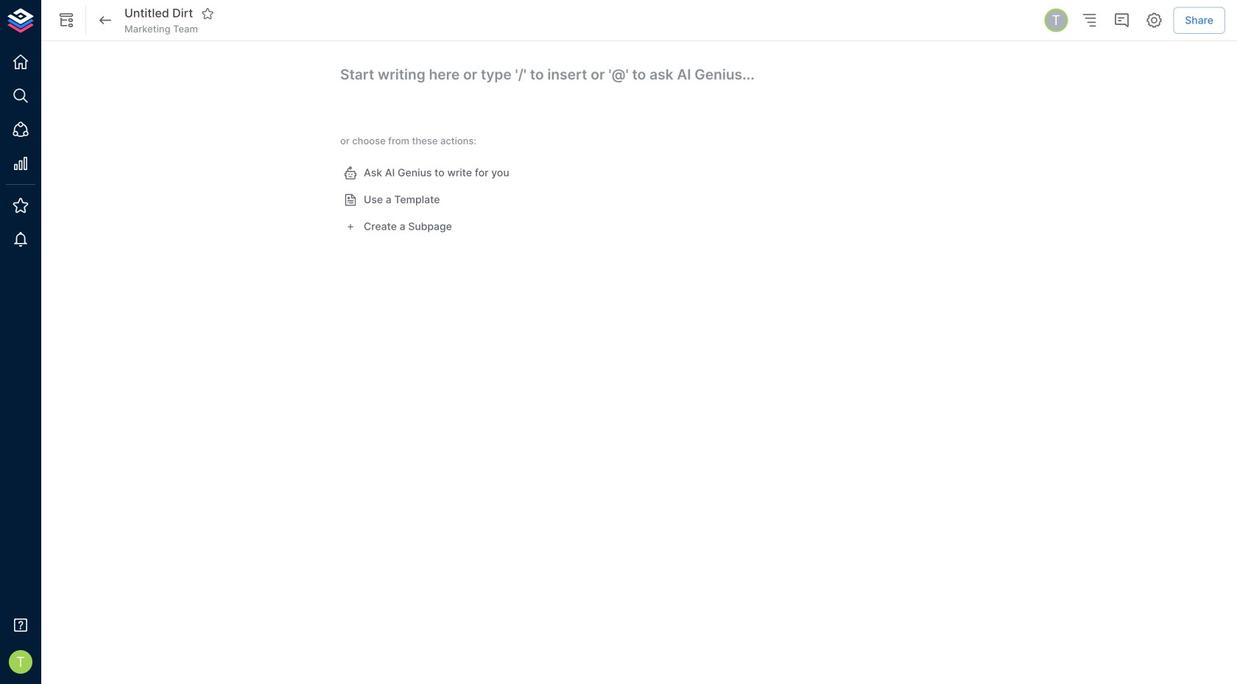 Task type: describe. For each thing, give the bounding box(es) containing it.
show wiki image
[[57, 11, 75, 29]]

table of contents image
[[1081, 11, 1098, 29]]

settings image
[[1146, 11, 1163, 29]]

favorite image
[[201, 7, 214, 20]]



Task type: locate. For each thing, give the bounding box(es) containing it.
go back image
[[96, 11, 114, 29]]

comments image
[[1113, 11, 1131, 29]]



Task type: vqa. For each thing, say whether or not it's contained in the screenshot.
Settings icon
yes



